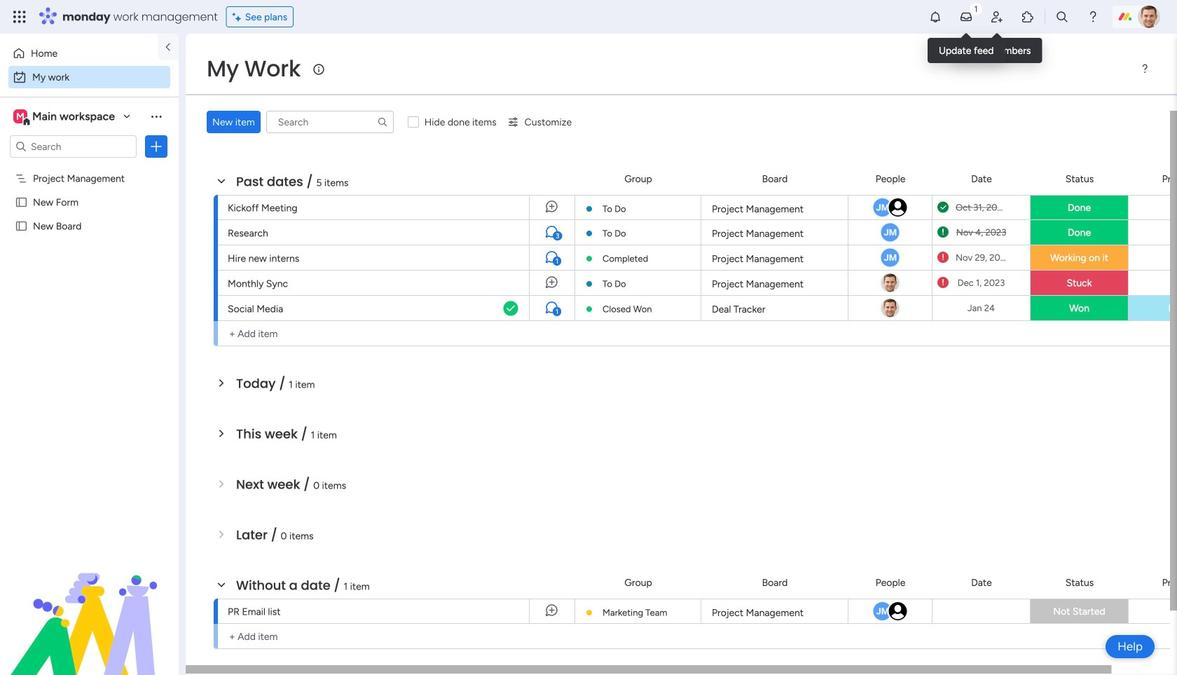 Task type: locate. For each thing, give the bounding box(es) containing it.
1 vertical spatial v2 overdue deadline image
[[938, 276, 949, 290]]

1 image
[[970, 1, 983, 16]]

select product image
[[13, 10, 27, 24]]

workspace selection element
[[13, 108, 117, 126]]

search image
[[377, 116, 388, 128]]

notifications image
[[929, 10, 943, 24]]

Filter dashboard by text search field
[[266, 111, 394, 133]]

lottie animation element
[[0, 533, 179, 675]]

v2 overdue deadline image
[[938, 251, 949, 264], [938, 276, 949, 290]]

see plans image
[[233, 9, 245, 25]]

None search field
[[266, 111, 394, 133]]

0 vertical spatial v2 overdue deadline image
[[938, 251, 949, 264]]

1 v2 overdue deadline image from the top
[[938, 251, 949, 264]]

2 vertical spatial option
[[0, 166, 179, 169]]

terry turtle image
[[1138, 6, 1161, 28]]

help image
[[1087, 10, 1101, 24]]

1 vertical spatial option
[[8, 66, 170, 88]]

options image
[[149, 139, 163, 154]]

public board image
[[15, 219, 28, 233]]

invite members image
[[990, 10, 1004, 24]]

Search in workspace field
[[29, 138, 117, 155]]

rubyanndersson@gmail.com image
[[888, 601, 909, 622]]

list box
[[0, 164, 179, 427]]

v2 done deadline image
[[938, 201, 949, 214]]

jeremy miller image
[[872, 601, 893, 622]]

option
[[8, 42, 149, 64], [8, 66, 170, 88], [0, 166, 179, 169]]

menu image
[[1140, 63, 1151, 74]]

workspace options image
[[149, 109, 163, 123]]



Task type: describe. For each thing, give the bounding box(es) containing it.
workspace image
[[13, 109, 27, 124]]

public board image
[[15, 196, 28, 209]]

0 vertical spatial option
[[8, 42, 149, 64]]

search everything image
[[1056, 10, 1070, 24]]

v2 overdue deadline image
[[938, 226, 949, 239]]

2 v2 overdue deadline image from the top
[[938, 276, 949, 290]]

update feed image
[[960, 10, 974, 24]]

monday marketplace image
[[1021, 10, 1035, 24]]

lottie animation image
[[0, 533, 179, 675]]



Task type: vqa. For each thing, say whether or not it's contained in the screenshot.
the topmost option
yes



